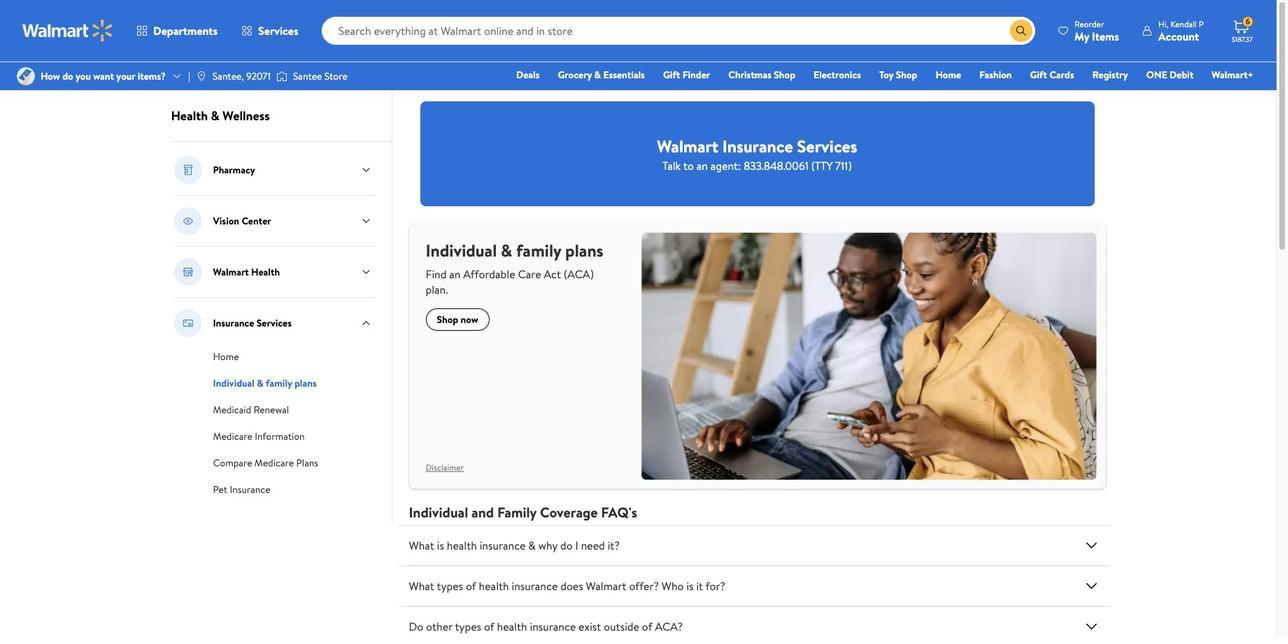 Task type: locate. For each thing, give the bounding box(es) containing it.
act
[[544, 267, 561, 282]]

finder
[[683, 68, 710, 82]]

1 horizontal spatial family
[[516, 239, 561, 262]]

types up other
[[437, 579, 463, 594]]

0 vertical spatial home
[[936, 68, 962, 82]]

0 horizontal spatial plans
[[295, 376, 317, 390]]

& for individual & family plans find an affordable care act (aca) plan.
[[501, 239, 512, 262]]

medicare up compare
[[213, 430, 252, 444]]

1 vertical spatial medicare
[[255, 456, 294, 470]]

0 horizontal spatial an
[[449, 267, 461, 282]]

home
[[936, 68, 962, 82], [213, 350, 239, 364]]

types right other
[[455, 619, 481, 635]]

an right 'find'
[[449, 267, 461, 282]]

for?
[[706, 579, 726, 594]]

0 horizontal spatial  image
[[196, 71, 207, 82]]

0 vertical spatial is
[[437, 538, 444, 554]]

do left you
[[62, 69, 73, 83]]

0 vertical spatial what
[[409, 538, 434, 554]]

walmart health
[[213, 265, 280, 279]]

care
[[518, 267, 541, 282]]

home link left 'fashion' "link"
[[930, 67, 968, 83]]

an right the to
[[697, 158, 708, 174]]

individual & family plans find an affordable care act (aca) plan.
[[426, 239, 604, 297]]

family inside individual & family plans find an affordable care act (aca) plan.
[[516, 239, 561, 262]]

family for individual & family plans find an affordable care act (aca) plan.
[[516, 239, 561, 262]]

individual inside individual & family plans find an affordable care act (aca) plan.
[[426, 239, 497, 262]]

 image
[[276, 69, 288, 83], [196, 71, 207, 82]]

6
[[1246, 16, 1251, 27]]

1 vertical spatial walmart
[[213, 265, 249, 279]]

0 horizontal spatial home
[[213, 350, 239, 364]]

medicare
[[213, 430, 252, 444], [255, 456, 294, 470]]

1 horizontal spatial health
[[251, 265, 280, 279]]

plans inside individual & family plans find an affordable care act (aca) plan.
[[565, 239, 604, 262]]

walmart+ link
[[1206, 67, 1260, 83]]

find
[[426, 267, 447, 282]]

do other types of health insurance exist outside of aca? image
[[1083, 619, 1100, 636]]

2 vertical spatial insurance
[[230, 483, 270, 497]]

agent:
[[711, 158, 741, 174]]

services inside popup button
[[258, 23, 299, 38]]

1 vertical spatial individual
[[213, 376, 255, 390]]

items?
[[138, 69, 166, 83]]

& inside individual & family plans find an affordable care act (aca) plan.
[[501, 239, 512, 262]]

0 horizontal spatial gift
[[663, 68, 680, 82]]

1 vertical spatial plans
[[295, 376, 317, 390]]

insurance for walmart
[[723, 134, 793, 158]]

p
[[1199, 18, 1204, 30]]

need
[[581, 538, 605, 554]]

and
[[472, 503, 494, 522]]

insurance left exist
[[530, 619, 576, 635]]

1 horizontal spatial home
[[936, 68, 962, 82]]

0 vertical spatial home link
[[930, 67, 968, 83]]

1 what from the top
[[409, 538, 434, 554]]

833.848.0061
[[744, 158, 809, 174]]

health down and
[[447, 538, 477, 554]]

 image
[[17, 67, 35, 85]]

walmart inside walmart insurance services talk to an agent: 833.848.0061 (tty 711)
[[657, 134, 719, 158]]

insurance down family
[[480, 538, 526, 554]]

departments
[[153, 23, 218, 38]]

individual and family coverage faq's
[[409, 503, 637, 522]]

home link down insurance services
[[213, 348, 239, 364]]

an inside walmart insurance services talk to an agent: 833.848.0061 (tty 711)
[[697, 158, 708, 174]]

medicare information link
[[213, 428, 305, 444]]

gift left cards
[[1030, 68, 1047, 82]]

1 horizontal spatial home link
[[930, 67, 968, 83]]

gift
[[663, 68, 680, 82], [1030, 68, 1047, 82]]

0 horizontal spatial walmart
[[213, 265, 249, 279]]

shop right "christmas"
[[774, 68, 796, 82]]

0 vertical spatial family
[[516, 239, 561, 262]]

1 gift from the left
[[663, 68, 680, 82]]

types
[[437, 579, 463, 594], [455, 619, 481, 635]]

gift cards
[[1030, 68, 1075, 82]]

1 horizontal spatial medicare
[[255, 456, 294, 470]]

0 vertical spatial insurance
[[723, 134, 793, 158]]

$187.37
[[1232, 34, 1253, 44]]

1 vertical spatial home link
[[213, 348, 239, 364]]

& left wellness
[[211, 107, 220, 125]]

plans up information
[[295, 376, 317, 390]]

gift left finder
[[663, 68, 680, 82]]

0 vertical spatial services
[[258, 23, 299, 38]]

2 vertical spatial insurance
[[530, 619, 576, 635]]

walmart for insurance
[[657, 134, 719, 158]]

individual
[[426, 239, 497, 262], [213, 376, 255, 390], [409, 503, 468, 522]]

& up affordable
[[501, 239, 512, 262]]

health down what is health insurance & why do i need it? on the bottom
[[479, 579, 509, 594]]

family for individual & family plans
[[266, 376, 292, 390]]

& for health & wellness
[[211, 107, 220, 125]]

medicare down information
[[255, 456, 294, 470]]

affordable
[[463, 267, 515, 282]]

individual up 'find'
[[426, 239, 497, 262]]

2 what from the top
[[409, 579, 434, 594]]

departments button
[[125, 14, 230, 48]]

what
[[409, 538, 434, 554], [409, 579, 434, 594]]

2 vertical spatial walmart
[[586, 579, 627, 594]]

 image right |
[[196, 71, 207, 82]]

insurance
[[480, 538, 526, 554], [512, 579, 558, 594], [530, 619, 576, 635]]

hi, kendall p account
[[1159, 18, 1204, 44]]

2 vertical spatial individual
[[409, 503, 468, 522]]

what types of health insurance does walmart offer? who is it for?
[[409, 579, 726, 594]]

0 vertical spatial individual
[[426, 239, 497, 262]]

who
[[662, 579, 684, 594]]

of left aca?
[[642, 619, 653, 635]]

debit
[[1170, 68, 1194, 82]]

individual for individual & family plans
[[213, 376, 255, 390]]

insurance left does
[[512, 579, 558, 594]]

0 vertical spatial medicare
[[213, 430, 252, 444]]

individual left and
[[409, 503, 468, 522]]

family up renewal
[[266, 376, 292, 390]]

health down |
[[171, 107, 208, 125]]

christmas shop
[[729, 68, 796, 82]]

health
[[447, 538, 477, 554], [479, 579, 509, 594], [497, 619, 527, 635]]

0 vertical spatial walmart
[[657, 134, 719, 158]]

insurance right walmart insurance services image
[[213, 316, 254, 330]]

 image right 92071
[[276, 69, 288, 83]]

electronics link
[[808, 67, 868, 83]]

2 gift from the left
[[1030, 68, 1047, 82]]

renewal
[[254, 403, 289, 417]]

shop right toy
[[896, 68, 918, 82]]

0 vertical spatial do
[[62, 69, 73, 83]]

health
[[171, 107, 208, 125], [251, 265, 280, 279]]

1 vertical spatial types
[[455, 619, 481, 635]]

& up medicaid renewal link on the left of page
[[257, 376, 264, 390]]

1 horizontal spatial do
[[560, 538, 573, 554]]

2 horizontal spatial walmart
[[657, 134, 719, 158]]

1 vertical spatial home
[[213, 350, 239, 364]]

do
[[409, 619, 424, 635]]

insurance inside walmart insurance services talk to an agent: 833.848.0061 (tty 711)
[[723, 134, 793, 158]]

home left 'fashion' "link"
[[936, 68, 962, 82]]

0 horizontal spatial is
[[437, 538, 444, 554]]

1 horizontal spatial gift
[[1030, 68, 1047, 82]]

0 vertical spatial an
[[697, 158, 708, 174]]

home down insurance services
[[213, 350, 239, 364]]

walmart
[[657, 134, 719, 158], [213, 265, 249, 279], [586, 579, 627, 594]]

2 horizontal spatial of
[[642, 619, 653, 635]]

1 horizontal spatial plans
[[565, 239, 604, 262]]

fashion link
[[973, 67, 1018, 83]]

family
[[497, 503, 537, 522]]

toy shop link
[[873, 67, 924, 83]]

health down center
[[251, 265, 280, 279]]

1 vertical spatial an
[[449, 267, 461, 282]]

0 horizontal spatial home link
[[213, 348, 239, 364]]

1 horizontal spatial walmart
[[586, 579, 627, 594]]

& right 'grocery'
[[594, 68, 601, 82]]

711)
[[835, 158, 852, 174]]

what is health insurance & why do i need it?
[[409, 538, 620, 554]]

2 horizontal spatial shop
[[896, 68, 918, 82]]

1 horizontal spatial is
[[687, 579, 694, 594]]

0 vertical spatial types
[[437, 579, 463, 594]]

an inside individual & family plans find an affordable care act (aca) plan.
[[449, 267, 461, 282]]

what for what types of health insurance does walmart offer? who is it for?
[[409, 579, 434, 594]]

is
[[437, 538, 444, 554], [687, 579, 694, 594]]

medicaid
[[213, 403, 251, 417]]

shop now link
[[426, 309, 490, 331]]

92071
[[246, 69, 271, 83]]

of
[[466, 579, 476, 594], [484, 619, 495, 635], [642, 619, 653, 635]]

1 vertical spatial services
[[797, 134, 858, 158]]

hi,
[[1159, 18, 1169, 30]]

shop for toy shop
[[896, 68, 918, 82]]

gift for gift finder
[[663, 68, 680, 82]]

& left the why
[[528, 538, 536, 554]]

0 horizontal spatial medicare
[[213, 430, 252, 444]]

individual up medicaid
[[213, 376, 255, 390]]

gift cards link
[[1024, 67, 1081, 83]]

do left i
[[560, 538, 573, 554]]

2 vertical spatial services
[[257, 316, 292, 330]]

0 vertical spatial plans
[[565, 239, 604, 262]]

kendall
[[1171, 18, 1197, 30]]

insurance
[[723, 134, 793, 158], [213, 316, 254, 330], [230, 483, 270, 497]]

shop left now
[[437, 313, 458, 327]]

family up 'care'
[[516, 239, 561, 262]]

individual inside individual & family plans link
[[213, 376, 255, 390]]

0 horizontal spatial family
[[266, 376, 292, 390]]

of right other
[[484, 619, 495, 635]]

insurance left (tty
[[723, 134, 793, 158]]

6 $187.37
[[1232, 16, 1253, 44]]

why
[[539, 538, 558, 554]]

0 horizontal spatial health
[[171, 107, 208, 125]]

of down what is health insurance & why do i need it? on the bottom
[[466, 579, 476, 594]]

1 horizontal spatial shop
[[774, 68, 796, 82]]

0 horizontal spatial of
[[466, 579, 476, 594]]

information
[[255, 430, 305, 444]]

0 horizontal spatial do
[[62, 69, 73, 83]]

1 horizontal spatial  image
[[276, 69, 288, 83]]

health down what types of health insurance does walmart offer? who is it for?
[[497, 619, 527, 635]]

items
[[1092, 28, 1119, 44]]

 image for santee store
[[276, 69, 288, 83]]

1 horizontal spatial an
[[697, 158, 708, 174]]

1 vertical spatial what
[[409, 579, 434, 594]]

plans up (aca)
[[565, 239, 604, 262]]

does
[[561, 579, 583, 594]]

insurance right pet
[[230, 483, 270, 497]]

(tty
[[811, 158, 833, 174]]

family
[[516, 239, 561, 262], [266, 376, 292, 390]]

0 vertical spatial health
[[171, 107, 208, 125]]

now
[[461, 313, 478, 327]]

1 vertical spatial is
[[687, 579, 694, 594]]

pharmacy
[[213, 163, 255, 177]]

1 vertical spatial family
[[266, 376, 292, 390]]



Task type: describe. For each thing, give the bounding box(es) containing it.
center
[[242, 214, 271, 228]]

faq's
[[601, 503, 637, 522]]

exist
[[579, 619, 601, 635]]

my
[[1075, 28, 1090, 44]]

registry
[[1093, 68, 1128, 82]]

Walmart Site-Wide search field
[[322, 17, 1036, 45]]

talk
[[663, 158, 681, 174]]

you
[[76, 69, 91, 83]]

want
[[93, 69, 114, 83]]

0 vertical spatial insurance
[[480, 538, 526, 554]]

search icon image
[[1016, 25, 1027, 36]]

shop now
[[437, 313, 478, 327]]

what for what is health insurance & why do i need it?
[[409, 538, 434, 554]]

1 vertical spatial health
[[251, 265, 280, 279]]

& for grocery & essentials
[[594, 68, 601, 82]]

medicaid renewal
[[213, 403, 289, 417]]

0 horizontal spatial shop
[[437, 313, 458, 327]]

one debit
[[1147, 68, 1194, 82]]

individual & family plans
[[213, 376, 317, 390]]

i
[[575, 538, 579, 554]]

an for walmart
[[697, 158, 708, 174]]

how do you want your items?
[[41, 69, 166, 83]]

cards
[[1050, 68, 1075, 82]]

medicaid renewal link
[[213, 402, 289, 417]]

|
[[188, 69, 190, 83]]

do other types of health insurance exist outside of aca?
[[409, 619, 683, 635]]

it
[[696, 579, 703, 594]]

to
[[684, 158, 694, 174]]

Search search field
[[322, 17, 1036, 45]]

plans
[[296, 456, 318, 470]]

toy
[[880, 68, 894, 82]]

compare medicare plans link
[[213, 455, 318, 470]]

individual & family plans link
[[213, 375, 317, 390]]

1 vertical spatial insurance
[[213, 316, 254, 330]]

insurance for pet
[[230, 483, 270, 497]]

coverage
[[540, 503, 598, 522]]

walmart+
[[1212, 68, 1254, 82]]

walmart health image
[[174, 258, 202, 286]]

santee, 92071
[[213, 69, 271, 83]]

plan.
[[426, 282, 448, 297]]

fashion
[[980, 68, 1012, 82]]

walmart insurance services image
[[174, 309, 202, 337]]

plans for individual & family plans find an affordable care act (aca) plan.
[[565, 239, 604, 262]]

disclaimer
[[426, 462, 464, 474]]

individual for individual & family plans find an affordable care act (aca) plan.
[[426, 239, 497, 262]]

(aca)
[[564, 267, 594, 282]]

1 horizontal spatial of
[[484, 619, 495, 635]]

reorder my items
[[1075, 18, 1119, 44]]

plans for individual & family plans
[[295, 376, 317, 390]]

vision center image
[[174, 207, 202, 235]]

1 vertical spatial insurance
[[512, 579, 558, 594]]

your
[[116, 69, 135, 83]]

account
[[1159, 28, 1199, 44]]

christmas
[[729, 68, 772, 82]]

one debit link
[[1140, 67, 1200, 83]]

services inside walmart insurance services talk to an agent: 833.848.0061 (tty 711)
[[797, 134, 858, 158]]

deals link
[[510, 67, 546, 83]]

home inside 'link'
[[936, 68, 962, 82]]

2 vertical spatial health
[[497, 619, 527, 635]]

shop for christmas shop
[[774, 68, 796, 82]]

walmart image
[[22, 20, 113, 42]]

1 vertical spatial health
[[479, 579, 509, 594]]

deals
[[516, 68, 540, 82]]

registry link
[[1086, 67, 1135, 83]]

reorder
[[1075, 18, 1105, 30]]

pet insurance link
[[213, 481, 270, 497]]

other
[[426, 619, 453, 635]]

disclaimer button
[[426, 462, 464, 474]]

health & wellness
[[171, 107, 270, 125]]

vision
[[213, 214, 239, 228]]

services button
[[230, 14, 310, 48]]

what is health insurance & why do i need it? image
[[1083, 538, 1100, 554]]

gift for gift cards
[[1030, 68, 1047, 82]]

electronics
[[814, 68, 861, 82]]

1 vertical spatial do
[[560, 538, 573, 554]]

santee,
[[213, 69, 244, 83]]

santee
[[293, 69, 322, 83]]

medicare inside "link"
[[213, 430, 252, 444]]

gift finder
[[663, 68, 710, 82]]

pet insurance
[[213, 483, 270, 497]]

an for individual
[[449, 267, 461, 282]]

grocery & essentials
[[558, 68, 645, 82]]

christmas shop link
[[722, 67, 802, 83]]

santee store
[[293, 69, 348, 83]]

walmart for health
[[213, 265, 249, 279]]

insurance services
[[213, 316, 292, 330]]

toy shop
[[880, 68, 918, 82]]

pet
[[213, 483, 228, 497]]

compare
[[213, 456, 252, 470]]

vision center
[[213, 214, 271, 228]]

it?
[[608, 538, 620, 554]]

 image for santee, 92071
[[196, 71, 207, 82]]

medicare information
[[213, 430, 305, 444]]

store
[[325, 69, 348, 83]]

essentials
[[603, 68, 645, 82]]

what types of health insurance does walmart offer? who is it for? image
[[1083, 578, 1100, 595]]

pharmacy image
[[174, 156, 202, 184]]

& for individual & family plans
[[257, 376, 264, 390]]

wellness
[[223, 107, 270, 125]]

individual for individual and family coverage faq's
[[409, 503, 468, 522]]

how
[[41, 69, 60, 83]]

offer?
[[629, 579, 659, 594]]

0 vertical spatial health
[[447, 538, 477, 554]]

outside
[[604, 619, 640, 635]]

grocery & essentials link
[[552, 67, 651, 83]]

aca?
[[655, 619, 683, 635]]



Task type: vqa. For each thing, say whether or not it's contained in the screenshot.
ea inside the $41.92 $2.62 ea
no



